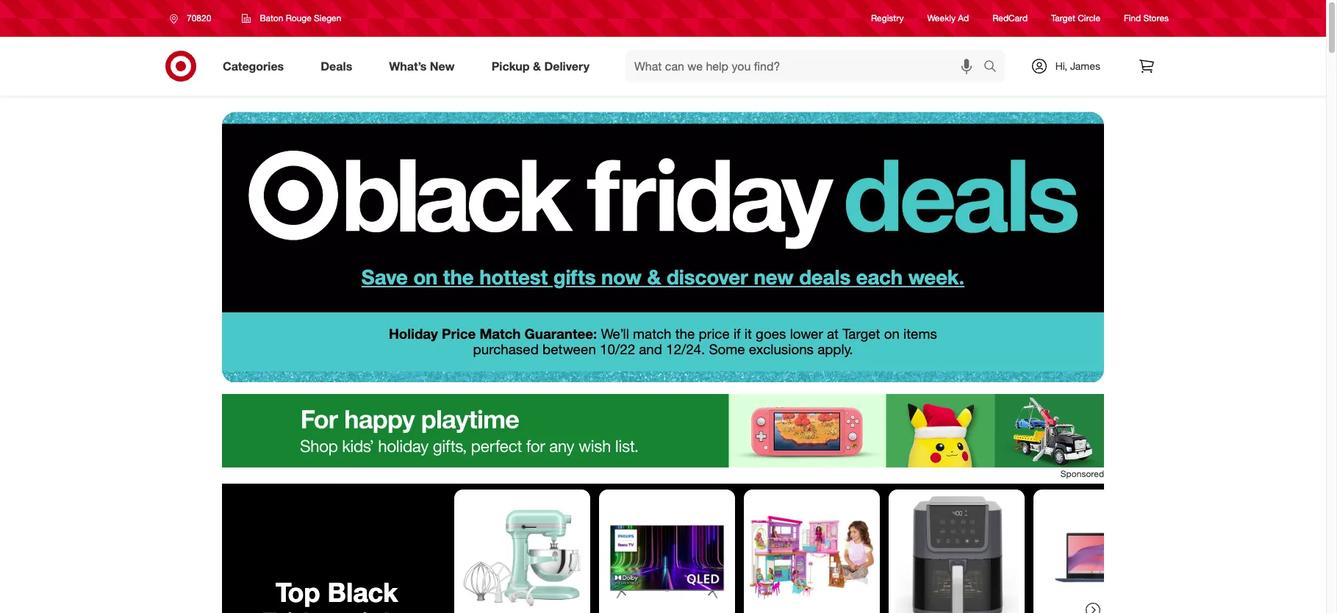 Task type: locate. For each thing, give the bounding box(es) containing it.
now
[[601, 265, 642, 289]]

0 horizontal spatial on
[[413, 265, 438, 289]]

the for price
[[675, 326, 695, 342]]

the left price
[[675, 326, 695, 342]]

target
[[1051, 13, 1076, 24], [843, 326, 880, 342]]

discover
[[667, 265, 748, 289]]

guarantee:
[[525, 326, 597, 342]]

on right save
[[413, 265, 438, 289]]

we'll
[[601, 326, 629, 342]]

pickup & delivery
[[492, 59, 590, 73]]

categories link
[[210, 50, 302, 82]]

&
[[533, 59, 541, 73], [647, 265, 661, 289]]

picks
[[346, 606, 412, 613]]

baton rouge siegen button
[[233, 5, 351, 32]]

sur la table kitchen essentials 5qt air fryer image
[[895, 495, 1019, 613]]

save on the hottest gifts now & discover new deals each week.
[[362, 265, 965, 289]]

redcard
[[993, 13, 1028, 24]]

find
[[1124, 13, 1141, 24]]

1 horizontal spatial &
[[647, 265, 661, 289]]

rouge
[[286, 12, 312, 24]]

weekly ad
[[927, 13, 969, 24]]

some
[[709, 341, 745, 357]]

target left circle
[[1051, 13, 1076, 24]]

holiday price match guarantee:
[[389, 326, 597, 342]]

deals
[[799, 265, 851, 289]]

gifts
[[553, 265, 596, 289]]

on inside we'll match the price if it goes lower at target on items purchased between 10/22 and 12/24. some exclusions apply.
[[884, 326, 900, 342]]

0 vertical spatial &
[[533, 59, 541, 73]]

0 vertical spatial on
[[413, 265, 438, 289]]

save on the hottest gifts now & discover new deals each week. link
[[222, 96, 1104, 312]]

philips 50" 4k qled roku smart tv - 50pul7973/f7 - special purchase image
[[605, 495, 729, 613]]

1 horizontal spatial the
[[675, 326, 695, 342]]

ad
[[958, 13, 969, 24]]

1 horizontal spatial target
[[1051, 13, 1076, 24]]

target right at
[[843, 326, 880, 342]]

match
[[480, 326, 521, 342]]

& right now
[[647, 265, 661, 289]]

on
[[413, 265, 438, 289], [884, 326, 900, 342]]

& right pickup
[[533, 59, 541, 73]]

find stores link
[[1124, 12, 1169, 25]]

if
[[734, 326, 741, 342]]

0 horizontal spatial target
[[843, 326, 880, 342]]

1 vertical spatial &
[[647, 265, 661, 289]]

carousel region
[[222, 483, 1170, 613]]

each
[[856, 265, 903, 289]]

exclusions
[[749, 341, 814, 357]]

12/24.
[[666, 341, 705, 357]]

the
[[443, 265, 474, 289], [675, 326, 695, 342]]

the inside we'll match the price if it goes lower at target on items purchased between 10/22 and 12/24. some exclusions apply.
[[675, 326, 695, 342]]

week.
[[909, 265, 965, 289]]

it
[[745, 326, 752, 342]]

registry
[[871, 13, 904, 24]]

black
[[328, 576, 398, 608]]

1 vertical spatial on
[[884, 326, 900, 342]]

hi, james
[[1056, 60, 1101, 72]]

find stores
[[1124, 13, 1169, 24]]

the left the hottest on the left top of the page
[[443, 265, 474, 289]]

on left items
[[884, 326, 900, 342]]

top
[[275, 576, 320, 608]]

70820 button
[[160, 5, 227, 32]]

categories
[[223, 59, 284, 73]]

1 vertical spatial the
[[675, 326, 695, 342]]

1 vertical spatial target
[[843, 326, 880, 342]]

at
[[827, 326, 839, 342]]

pickup & delivery link
[[479, 50, 608, 82]]

1 horizontal spatial on
[[884, 326, 900, 342]]

0 vertical spatial the
[[443, 265, 474, 289]]

barbie vacation house playset image
[[750, 495, 874, 613]]

apply.
[[818, 341, 853, 357]]

lenovo slim 14" chromebook - mediatek processor - 4gb ram - 64gb flash storage - blue (82xj002dus) image
[[1040, 495, 1164, 613]]

target circle
[[1051, 13, 1101, 24]]

sponsored
[[1061, 469, 1104, 480]]

0 horizontal spatial the
[[443, 265, 474, 289]]

new
[[430, 59, 455, 73]]

stores
[[1144, 13, 1169, 24]]

What can we help you find? suggestions appear below search field
[[626, 50, 987, 82]]



Task type: describe. For each thing, give the bounding box(es) containing it.
baton
[[260, 12, 283, 24]]

friday
[[261, 606, 338, 613]]

goes
[[756, 326, 786, 342]]

match
[[633, 326, 672, 342]]

we'll match the price if it goes lower at target on items purchased between 10/22 and 12/24. some exclusions apply.
[[473, 326, 937, 357]]

registry link
[[871, 12, 904, 25]]

price
[[442, 326, 476, 342]]

what's
[[389, 59, 427, 73]]

0 horizontal spatial &
[[533, 59, 541, 73]]

baton rouge siegen
[[260, 12, 341, 24]]

hottest
[[479, 265, 548, 289]]

and
[[639, 341, 662, 357]]

redcard link
[[993, 12, 1028, 25]]

kitchenaid 5.5 quart bowl-lift stand mixer - ksm55 - ice image
[[460, 495, 584, 613]]

target black friday deals image
[[222, 96, 1104, 312]]

james
[[1070, 60, 1101, 72]]

weekly ad link
[[927, 12, 969, 25]]

search
[[977, 60, 1012, 75]]

siegen
[[314, 12, 341, 24]]

top black friday picks
[[261, 576, 412, 613]]

new
[[754, 265, 794, 289]]

what's new link
[[377, 50, 473, 82]]

purchased
[[473, 341, 539, 357]]

advertisement region
[[222, 394, 1104, 468]]

between
[[543, 341, 596, 357]]

the for hottest
[[443, 265, 474, 289]]

weekly
[[927, 13, 956, 24]]

delivery
[[544, 59, 590, 73]]

0 vertical spatial target
[[1051, 13, 1076, 24]]

target inside we'll match the price if it goes lower at target on items purchased between 10/22 and 12/24. some exclusions apply.
[[843, 326, 880, 342]]

pickup
[[492, 59, 530, 73]]

deals
[[321, 59, 352, 73]]

lower
[[790, 326, 823, 342]]

circle
[[1078, 13, 1101, 24]]

deals link
[[308, 50, 371, 82]]

10/22
[[600, 341, 635, 357]]

70820
[[187, 12, 211, 24]]

hi,
[[1056, 60, 1068, 72]]

search button
[[977, 50, 1012, 85]]

price
[[699, 326, 730, 342]]

what's new
[[389, 59, 455, 73]]

holiday
[[389, 326, 438, 342]]

save
[[362, 265, 408, 289]]

target circle link
[[1051, 12, 1101, 25]]

items
[[904, 326, 937, 342]]



Task type: vqa. For each thing, say whether or not it's contained in the screenshot.
Target Circle
yes



